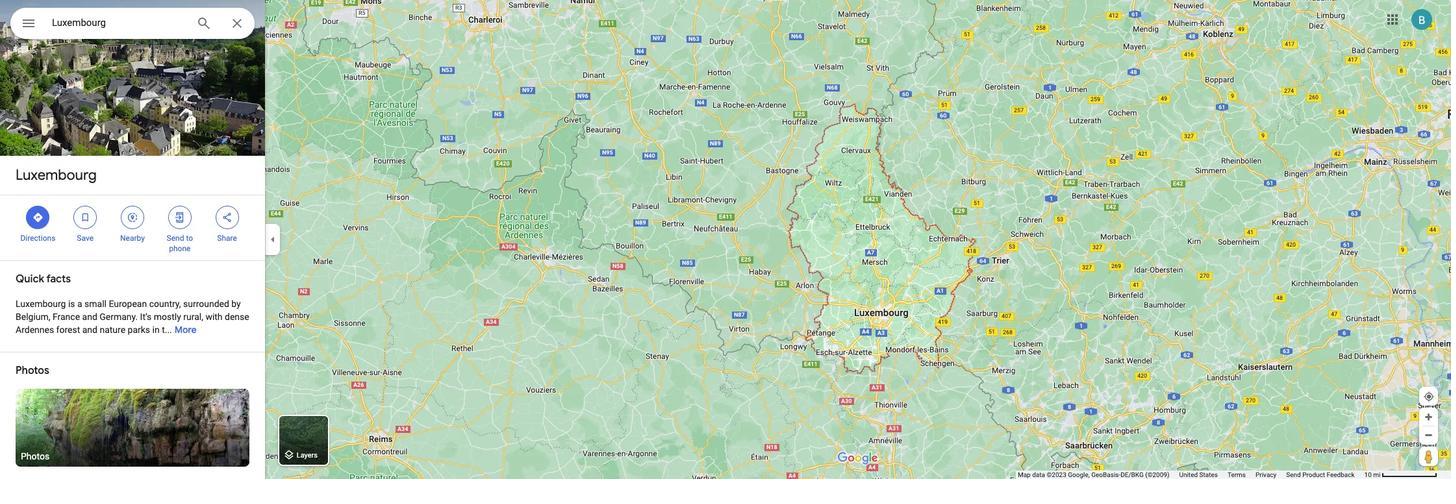 Task type: vqa. For each thing, say whether or not it's contained in the screenshot.
the bottom Send
yes



Task type: locate. For each thing, give the bounding box(es) containing it.
directions
[[20, 234, 55, 243]]

and down small
[[82, 312, 97, 322]]

0 vertical spatial luxembourg
[[16, 166, 97, 185]]

share
[[217, 234, 237, 243]]

and right forest
[[82, 325, 97, 335]]

country,
[[149, 299, 181, 309]]

1 vertical spatial send
[[1287, 472, 1301, 479]]

privacy
[[1256, 472, 1277, 479]]

send inside send product feedback button
[[1287, 472, 1301, 479]]

ardennes
[[16, 325, 54, 335]]

1 vertical spatial photos
[[21, 452, 49, 462]]

photos
[[16, 365, 49, 378], [21, 452, 49, 462]]

more button
[[175, 314, 197, 346]]

send for send to phone
[[167, 234, 184, 243]]

footer containing map data ©2023 google, geobasis-de/bkg (©2009)
[[1018, 471, 1365, 480]]

0 vertical spatial and
[[82, 312, 97, 322]]

france
[[53, 312, 80, 322]]

1 horizontal spatial send
[[1287, 472, 1301, 479]]

layers
[[297, 452, 318, 460]]

send inside send to phone
[[167, 234, 184, 243]]

united
[[1180, 472, 1198, 479]]

united states
[[1180, 472, 1218, 479]]

de/bkg
[[1121, 472, 1144, 479]]

0 vertical spatial send
[[167, 234, 184, 243]]

map data ©2023 google, geobasis-de/bkg (©2009)
[[1018, 472, 1170, 479]]

Luxembourg field
[[10, 8, 255, 39]]

None field
[[52, 15, 186, 31]]

2 luxembourg from the top
[[16, 299, 66, 309]]

©2023
[[1047, 472, 1067, 479]]

data
[[1033, 472, 1046, 479]]

luxembourg up  at left
[[16, 166, 97, 185]]

0 vertical spatial photos
[[16, 365, 49, 378]]

mostly
[[154, 312, 181, 322]]


[[127, 211, 138, 225]]

a
[[77, 299, 82, 309]]

send left product
[[1287, 472, 1301, 479]]

google account: brad klo  
(klobrad84@gmail.com) image
[[1412, 9, 1433, 30]]

photos button
[[16, 389, 250, 467]]

send up phone
[[167, 234, 184, 243]]

google maps element
[[0, 0, 1452, 480]]

luxembourg is a small european country, surrounded by belgium, france and germany. it's mostly rural, with dense ardennes forest and nature parks in t...
[[16, 299, 249, 335]]

geobasis-
[[1092, 472, 1121, 479]]

terms
[[1228, 472, 1246, 479]]

and
[[82, 312, 97, 322], [82, 325, 97, 335]]

send for send product feedback
[[1287, 472, 1301, 479]]

zoom in image
[[1424, 413, 1434, 422]]

luxembourg
[[16, 166, 97, 185], [16, 299, 66, 309]]

luxembourg for luxembourg
[[16, 166, 97, 185]]

0 horizontal spatial send
[[167, 234, 184, 243]]

show street view coverage image
[[1420, 447, 1439, 467]]

1 vertical spatial and
[[82, 325, 97, 335]]

small
[[85, 299, 107, 309]]

footer
[[1018, 471, 1365, 480]]

dense
[[225, 312, 249, 322]]

more
[[175, 324, 197, 336]]

it's
[[140, 312, 152, 322]]

show your location image
[[1424, 391, 1435, 403]]

1 vertical spatial luxembourg
[[16, 299, 66, 309]]

luxembourg inside luxembourg is a small european country, surrounded by belgium, france and germany. it's mostly rural, with dense ardennes forest and nature parks in t...
[[16, 299, 66, 309]]

luxembourg up 'belgium,'
[[16, 299, 66, 309]]

1 luxembourg from the top
[[16, 166, 97, 185]]

send
[[167, 234, 184, 243], [1287, 472, 1301, 479]]

2 and from the top
[[82, 325, 97, 335]]

rural,
[[183, 312, 203, 322]]

1 and from the top
[[82, 312, 97, 322]]



Task type: describe. For each thing, give the bounding box(es) containing it.
 search field
[[10, 8, 265, 42]]

states
[[1200, 472, 1218, 479]]


[[79, 211, 91, 225]]

save
[[77, 234, 94, 243]]


[[221, 211, 233, 225]]

10 mi button
[[1365, 472, 1438, 479]]

germany.
[[100, 312, 138, 322]]

actions for luxembourg region
[[0, 196, 265, 261]]

map
[[1018, 472, 1031, 479]]

10
[[1365, 472, 1372, 479]]

feedback
[[1327, 472, 1355, 479]]

luxembourg for luxembourg is a small european country, surrounded by belgium, france and germany. it's mostly rural, with dense ardennes forest and nature parks in t...
[[16, 299, 66, 309]]

quick
[[16, 273, 44, 286]]

photos inside the photos button
[[21, 452, 49, 462]]

facts
[[46, 273, 71, 286]]

 button
[[10, 8, 47, 42]]

luxembourg main content
[[0, 0, 265, 480]]

nearby
[[120, 234, 145, 243]]

to
[[186, 234, 193, 243]]

in
[[152, 325, 160, 335]]

nature
[[100, 325, 125, 335]]


[[32, 211, 44, 225]]

forest
[[56, 325, 80, 335]]

send product feedback
[[1287, 472, 1355, 479]]

collapse side panel image
[[266, 233, 280, 247]]

send product feedback button
[[1287, 471, 1355, 480]]

footer inside google maps 'element'
[[1018, 471, 1365, 480]]

surrounded
[[183, 299, 229, 309]]

belgium,
[[16, 312, 50, 322]]

quick facts
[[16, 273, 71, 286]]

zoom out image
[[1424, 431, 1434, 441]]

european
[[109, 299, 147, 309]]


[[21, 14, 36, 32]]

united states button
[[1180, 471, 1218, 480]]

terms button
[[1228, 471, 1246, 480]]

privacy button
[[1256, 471, 1277, 480]]

with
[[206, 312, 223, 322]]

send to phone
[[167, 234, 193, 253]]

by
[[232, 299, 241, 309]]

mi
[[1374, 472, 1381, 479]]

t...
[[162, 325, 172, 335]]

product
[[1303, 472, 1326, 479]]

10 mi
[[1365, 472, 1381, 479]]


[[174, 211, 186, 225]]

phone
[[169, 244, 191, 253]]

google,
[[1068, 472, 1090, 479]]

none field inside luxembourg field
[[52, 15, 186, 31]]

parks
[[128, 325, 150, 335]]

(©2009)
[[1146, 472, 1170, 479]]

is
[[68, 299, 75, 309]]



